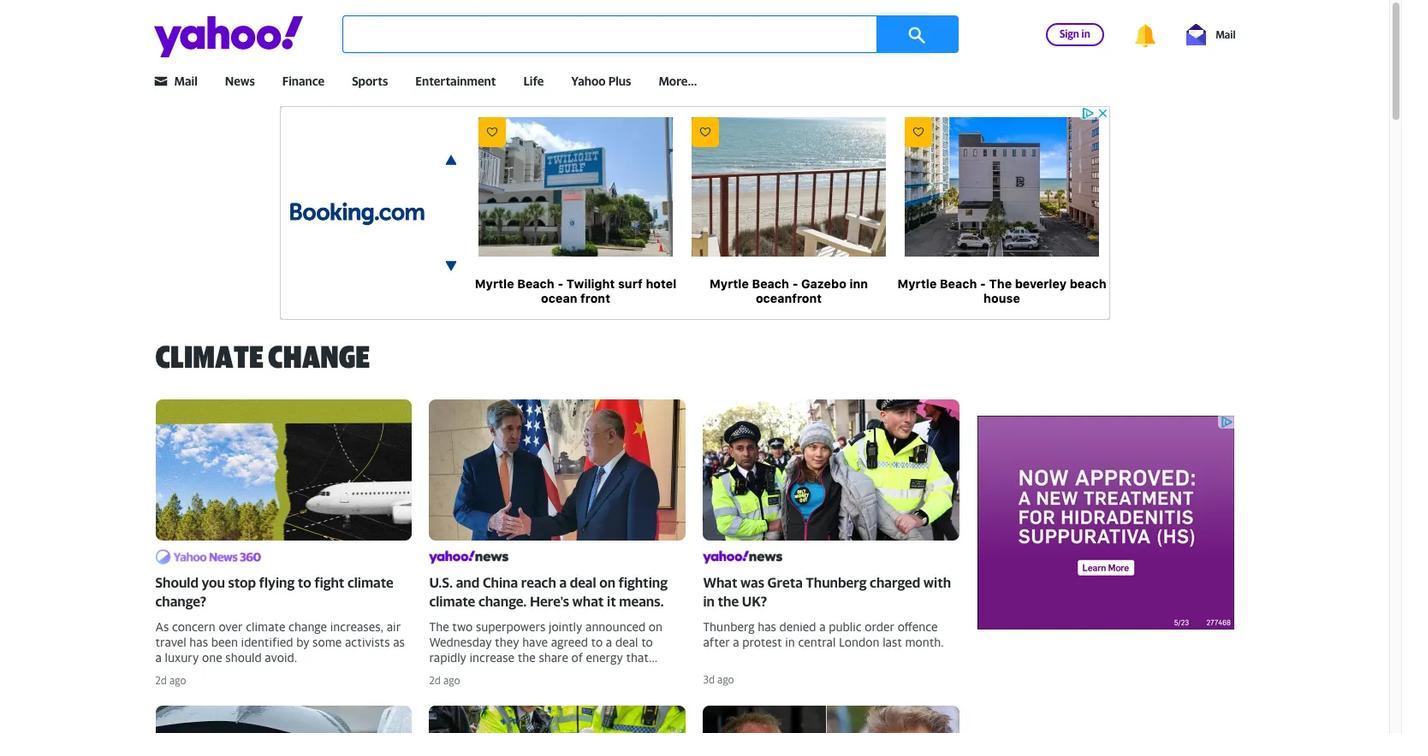 Task type: locate. For each thing, give the bounding box(es) containing it.
1 2d ago from the left
[[155, 675, 186, 688]]

entertainment link
[[416, 74, 496, 88]]

thunberg
[[806, 574, 867, 592], [703, 620, 755, 635]]

what was greta thunberg charged with in the uk? link
[[703, 400, 960, 666]]

here's
[[530, 593, 570, 611]]

0 horizontal spatial in
[[703, 593, 715, 611]]

on inside u.s. and china reach a deal on fighting climate change. here's what it means.
[[600, 574, 616, 592]]

1 vertical spatial the
[[518, 651, 536, 666]]

after
[[703, 636, 730, 650]]

deal up what
[[570, 574, 597, 592]]

0 horizontal spatial has
[[190, 636, 208, 650]]

0 horizontal spatial ago
[[170, 675, 186, 688]]

1 vertical spatial has
[[190, 636, 208, 650]]

1 horizontal spatial in
[[786, 636, 795, 650]]

Search query text field
[[342, 15, 934, 53]]

0 horizontal spatial mail
[[174, 74, 198, 88]]

thunberg inside what was greta thunberg charged with in the uk?
[[806, 574, 867, 592]]

u.s.
[[429, 574, 453, 592]]

in right sign
[[1082, 27, 1091, 40]]

greenhouse
[[429, 682, 493, 697]]

that up reduce
[[626, 651, 649, 666]]

to
[[298, 574, 311, 592], [591, 636, 603, 650], [642, 636, 653, 650], [624, 667, 636, 681]]

a inside u.s. and china reach a deal on fighting climate change. here's what it means.
[[560, 574, 567, 592]]

announced
[[586, 620, 646, 635]]

the
[[429, 620, 449, 635]]

ago
[[718, 674, 735, 687], [170, 675, 186, 688], [444, 675, 460, 688]]

climate
[[155, 338, 264, 375], [348, 574, 394, 592], [429, 593, 476, 611], [246, 620, 286, 635]]

2d for u.s. and china reach a deal on fighting climate change. here's what it means.
[[429, 675, 441, 688]]

2d ago
[[155, 675, 186, 688], [429, 675, 460, 688]]

1 2d from the left
[[155, 675, 167, 688]]

2d down luxury
[[155, 675, 167, 688]]

2d ago down luxury
[[155, 675, 186, 688]]

a up central
[[820, 620, 826, 635]]

ago right 3d
[[718, 674, 735, 687]]

in inside thunberg has denied a public order offence after a protest in central london last month.
[[786, 636, 795, 650]]

deal down announced
[[616, 636, 638, 650]]

energy
[[586, 651, 623, 666]]

u.s. and china reach a deal on fighting climate change. here's what it means. link
[[429, 400, 686, 667]]

the down the what
[[718, 593, 739, 611]]

one
[[202, 651, 222, 666]]

entertainment
[[416, 74, 496, 88]]

renewable
[[497, 667, 553, 681]]

0 vertical spatial and
[[456, 574, 480, 592]]

1 horizontal spatial mail
[[1216, 28, 1236, 41]]

deal inside u.s. and china reach a deal on fighting climate change. here's what it means.
[[570, 574, 597, 592]]

change inside the as concern over climate change increases, air travel has been identified by some activists as a luxury one should avoid.
[[289, 620, 327, 635]]

1 vertical spatial change
[[289, 620, 327, 635]]

protest
[[743, 636, 782, 650]]

in down the what
[[703, 593, 715, 611]]

2d down rapidly
[[429, 675, 441, 688]]

0 horizontal spatial and
[[456, 574, 480, 592]]

to up the cause
[[624, 667, 636, 681]]

air
[[387, 620, 401, 635]]

0 vertical spatial mail link
[[1187, 24, 1236, 45]]

increase
[[470, 651, 515, 666]]

yahoo news uk image
[[703, 548, 783, 567]]

has
[[758, 620, 777, 635], [190, 636, 208, 650]]

change
[[268, 338, 370, 375], [289, 620, 327, 635]]

change?
[[155, 593, 207, 611]]

should you stop flying to fight climate change?
[[155, 574, 394, 611]]

2d ago down rapidly
[[429, 675, 460, 688]]

and inside u.s. and china reach a deal on fighting climate change. here's what it means.
[[456, 574, 480, 592]]

2 2d ago from the left
[[429, 675, 460, 688]]

1 vertical spatial deal
[[616, 636, 638, 650]]

denied
[[780, 620, 817, 635]]

0 vertical spatial thunberg
[[806, 574, 867, 592]]

ago for u.s. and china reach a deal on fighting climate change. here's what it means.
[[444, 675, 460, 688]]

comes
[[429, 667, 465, 681]]

yahoo news 360 image
[[155, 548, 262, 567]]

mail inside "link"
[[1216, 28, 1236, 41]]

ago for what was greta thunberg charged with in the uk?
[[718, 674, 735, 687]]

1 horizontal spatial ago
[[444, 675, 460, 688]]

0 vertical spatial mail
[[1216, 28, 1236, 41]]

life link
[[524, 74, 544, 88]]

on down means.
[[649, 620, 663, 635]]

sports
[[352, 74, 388, 88]]

0 horizontal spatial 2d ago
[[155, 675, 186, 688]]

order
[[865, 620, 895, 635]]

in down denied
[[786, 636, 795, 650]]

in
[[1082, 27, 1091, 40], [703, 593, 715, 611], [786, 636, 795, 650]]

toolbar containing sign in
[[1019, 21, 1236, 48]]

0 vertical spatial deal
[[570, 574, 597, 592]]

a
[[560, 574, 567, 592], [820, 620, 826, 635], [606, 636, 613, 650], [733, 636, 740, 650], [155, 651, 162, 666]]

that
[[626, 651, 649, 666], [573, 682, 596, 697]]

advertisement region
[[280, 106, 1110, 320], [978, 416, 1235, 630]]

avoid.
[[265, 651, 297, 666]]

1 horizontal spatial the
[[718, 593, 739, 611]]

a inside the as concern over climate change increases, air travel has been identified by some activists as a luxury one should avoid.
[[155, 651, 162, 666]]

and up the cause
[[601, 667, 621, 681]]

0 vertical spatial has
[[758, 620, 777, 635]]

has up protest
[[758, 620, 777, 635]]

the up renewable
[[518, 651, 536, 666]]

greta
[[768, 574, 803, 592]]

0 vertical spatial on
[[600, 574, 616, 592]]

ago down rapidly
[[444, 675, 460, 688]]

1 vertical spatial mail
[[174, 74, 198, 88]]

1 vertical spatial in
[[703, 593, 715, 611]]

1 horizontal spatial on
[[649, 620, 663, 635]]

1 horizontal spatial has
[[758, 620, 777, 635]]

concern
[[172, 620, 216, 635]]

thunberg up after in the bottom right of the page
[[703, 620, 755, 635]]

a up here's
[[560, 574, 567, 592]]

0 horizontal spatial thunberg
[[703, 620, 755, 635]]

activists
[[345, 636, 390, 650]]

3d ago
[[703, 674, 735, 687]]

to left fight
[[298, 574, 311, 592]]

in inside what was greta thunberg charged with in the uk?
[[703, 593, 715, 611]]

on up it
[[600, 574, 616, 592]]

toolbar
[[1019, 21, 1236, 48]]

identified
[[241, 636, 293, 650]]

on
[[600, 574, 616, 592], [649, 620, 663, 635]]

ago down luxury
[[170, 675, 186, 688]]

2 2d from the left
[[429, 675, 441, 688]]

and down yahoo news "image"
[[456, 574, 480, 592]]

sign
[[1060, 27, 1080, 40]]

what
[[573, 593, 604, 611]]

0 horizontal spatial on
[[600, 574, 616, 592]]

has inside thunberg has denied a public order offence after a protest in central london last month.
[[758, 620, 777, 635]]

luxury
[[165, 651, 199, 666]]

2 vertical spatial in
[[786, 636, 795, 650]]

1 horizontal spatial 2d ago
[[429, 675, 460, 688]]

deal
[[570, 574, 597, 592], [616, 636, 638, 650]]

1 horizontal spatial deal
[[616, 636, 638, 650]]

means.
[[619, 593, 664, 611]]

the
[[718, 593, 739, 611], [518, 651, 536, 666]]

1 horizontal spatial 2d
[[429, 675, 441, 688]]

0 vertical spatial the
[[718, 593, 739, 611]]

1 horizontal spatial and
[[601, 667, 621, 681]]

thunberg up public
[[806, 574, 867, 592]]

1 vertical spatial on
[[649, 620, 663, 635]]

more... link
[[659, 74, 697, 88]]

1 vertical spatial advertisement region
[[978, 416, 1235, 630]]

2d
[[155, 675, 167, 688], [429, 675, 441, 688]]

that down sources
[[573, 682, 596, 697]]

0 horizontal spatial mail link
[[174, 74, 198, 88]]

sign in
[[1060, 27, 1091, 40]]

the inside what was greta thunberg charged with in the uk?
[[718, 593, 739, 611]]

more...
[[659, 74, 697, 88]]

yahoo
[[572, 74, 606, 88]]

2 horizontal spatial ago
[[718, 674, 735, 687]]

0 vertical spatial in
[[1082, 27, 1091, 40]]

mail link
[[1187, 24, 1236, 45], [174, 74, 198, 88]]

0 horizontal spatial that
[[573, 682, 596, 697]]

sources
[[556, 667, 598, 681]]

and
[[456, 574, 480, 592], [601, 667, 621, 681]]

1 vertical spatial and
[[601, 667, 621, 681]]

0 horizontal spatial 2d
[[155, 675, 167, 688]]

a down travel
[[155, 651, 162, 666]]

0 horizontal spatial deal
[[570, 574, 597, 592]]

rapidly
[[429, 651, 467, 666]]

yahoo plus
[[572, 74, 632, 88]]

1 vertical spatial thunberg
[[703, 620, 755, 635]]

as
[[393, 636, 405, 650]]

has down concern
[[190, 636, 208, 650]]

0 horizontal spatial the
[[518, 651, 536, 666]]

life
[[524, 74, 544, 88]]

1 horizontal spatial mail link
[[1187, 24, 1236, 45]]

a up energy
[[606, 636, 613, 650]]

2 horizontal spatial in
[[1082, 27, 1091, 40]]

0 vertical spatial that
[[626, 651, 649, 666]]

1 horizontal spatial thunberg
[[806, 574, 867, 592]]



Task type: vqa. For each thing, say whether or not it's contained in the screenshot.
jointly
yes



Task type: describe. For each thing, give the bounding box(es) containing it.
was
[[741, 574, 765, 592]]

a right after in the bottom right of the page
[[733, 636, 740, 650]]

been
[[211, 636, 238, 650]]

charged
[[870, 574, 921, 592]]

finance
[[282, 74, 325, 88]]

deal inside the two superpowers jointly announced on wednesday they have agreed to a deal to rapidly increase the share of energy that comes from renewable sources and to reduce greenhouse gas emissions that cause global warming.
[[616, 636, 638, 650]]

travel
[[155, 636, 186, 650]]

thunberg inside thunberg has denied a public order offence after a protest in central london last month.
[[703, 620, 755, 635]]

you
[[202, 574, 225, 592]]

new!
[[934, 15, 959, 29]]

uk?
[[742, 593, 768, 611]]

as concern over climate change increases, air travel has been identified by some activists as a luxury one should avoid.
[[155, 620, 405, 666]]

2d for should you stop flying to fight climate change?
[[155, 675, 167, 688]]

yahoo plus link
[[572, 74, 632, 88]]

1 horizontal spatial that
[[626, 651, 649, 666]]

what
[[703, 574, 738, 592]]

public
[[829, 620, 862, 635]]

mail link inside toolbar
[[1187, 24, 1236, 45]]

to up energy
[[591, 636, 603, 650]]

and inside the two superpowers jointly announced on wednesday they have agreed to a deal to rapidly increase the share of energy that comes from renewable sources and to reduce greenhouse gas emissions that cause global warming.
[[601, 667, 621, 681]]

two
[[452, 620, 473, 635]]

the inside the two superpowers jointly announced on wednesday they have agreed to a deal to rapidly increase the share of energy that comes from renewable sources and to reduce greenhouse gas emissions that cause global warming.
[[518, 651, 536, 666]]

climate change
[[155, 338, 370, 375]]

2d ago for u.s. and china reach a deal on fighting climate change. here's what it means.
[[429, 675, 460, 688]]

ago for should you stop flying to fight climate change?
[[170, 675, 186, 688]]

as
[[155, 620, 169, 635]]

stop
[[228, 574, 256, 592]]

plus
[[609, 74, 632, 88]]

should you stop flying to fight climate change? link
[[155, 400, 412, 667]]

in inside toolbar
[[1082, 27, 1091, 40]]

thunberg has denied a public order offence after a protest in central london last month.
[[703, 620, 944, 650]]

1 vertical spatial that
[[573, 682, 596, 697]]

3d
[[703, 674, 715, 687]]

of
[[572, 651, 583, 666]]

offence
[[898, 620, 938, 635]]

they
[[495, 636, 519, 650]]

it
[[607, 593, 616, 611]]

with
[[924, 574, 952, 592]]

china
[[483, 574, 518, 592]]

flying
[[259, 574, 295, 592]]

month.
[[906, 636, 944, 650]]

news
[[225, 74, 255, 88]]

finance link
[[282, 74, 325, 88]]

yahoo news image
[[429, 548, 509, 567]]

agreed
[[551, 636, 588, 650]]

should
[[155, 574, 199, 592]]

global
[[633, 682, 665, 697]]

u.s. and china reach a deal on fighting climate change. here's what it means.
[[429, 574, 668, 611]]

to inside should you stop flying to fight climate change?
[[298, 574, 311, 592]]

sports link
[[352, 74, 388, 88]]

fight
[[315, 574, 345, 592]]

climate inside u.s. and china reach a deal on fighting climate change. here's what it means.
[[429, 593, 476, 611]]

london
[[839, 636, 880, 650]]

to up reduce
[[642, 636, 653, 650]]

reach
[[521, 574, 557, 592]]

sign in link
[[1046, 23, 1105, 46]]

the two superpowers jointly announced on wednesday they have agreed to a deal to rapidly increase the share of energy that comes from renewable sources and to reduce greenhouse gas emissions that cause global warming.
[[429, 620, 676, 712]]

some
[[313, 636, 342, 650]]

0 vertical spatial change
[[268, 338, 370, 375]]

gas
[[496, 682, 514, 697]]

on inside the two superpowers jointly announced on wednesday they have agreed to a deal to rapidly increase the share of energy that comes from renewable sources and to reduce greenhouse gas emissions that cause global warming.
[[649, 620, 663, 635]]

wednesday
[[429, 636, 492, 650]]

fighting
[[619, 574, 668, 592]]

1 vertical spatial mail link
[[174, 74, 198, 88]]

emissions
[[517, 682, 570, 697]]

should
[[226, 651, 262, 666]]

a inside the two superpowers jointly announced on wednesday they have agreed to a deal to rapidly increase the share of energy that comes from renewable sources and to reduce greenhouse gas emissions that cause global warming.
[[606, 636, 613, 650]]

warming.
[[429, 698, 479, 712]]

has inside the as concern over climate change increases, air travel has been identified by some activists as a luxury one should avoid.
[[190, 636, 208, 650]]

0 vertical spatial advertisement region
[[280, 106, 1110, 320]]

over
[[219, 620, 243, 635]]

climate inside the as concern over climate change increases, air travel has been identified by some activists as a luxury one should avoid.
[[246, 620, 286, 635]]

cause
[[599, 682, 630, 697]]

change.
[[479, 593, 527, 611]]

jointly
[[549, 620, 583, 635]]

climate change main content
[[147, 337, 969, 734]]

news link
[[225, 74, 255, 88]]

from
[[468, 667, 494, 681]]

climate inside should you stop flying to fight climate change?
[[348, 574, 394, 592]]

have
[[523, 636, 548, 650]]

reduce
[[639, 667, 676, 681]]

increases,
[[330, 620, 384, 635]]

last
[[883, 636, 903, 650]]

2d ago for should you stop flying to fight climate change?
[[155, 675, 186, 688]]

what was greta thunberg charged with in the uk?
[[703, 574, 952, 611]]

share
[[539, 651, 569, 666]]

superpowers
[[476, 620, 546, 635]]

central
[[799, 636, 836, 650]]

by
[[296, 636, 310, 650]]

New! search field
[[342, 15, 959, 53]]



